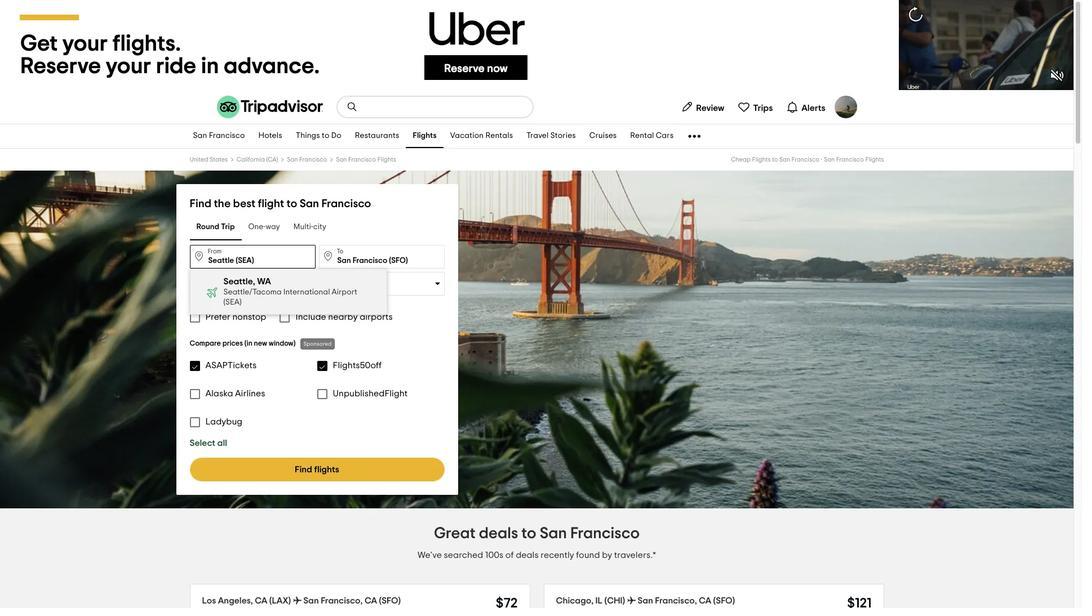 Task type: vqa. For each thing, say whether or not it's contained in the screenshot.
Include
yes



Task type: describe. For each thing, give the bounding box(es) containing it.
one-
[[248, 224, 266, 231]]

los angeles, ca (lax)
[[202, 597, 291, 606]]

review
[[696, 103, 725, 112]]

san right (ca)
[[287, 157, 298, 163]]

things to do
[[296, 132, 342, 140]]

new
[[254, 341, 267, 348]]

we've
[[418, 551, 442, 560]]

airlines
[[235, 390, 265, 399]]

profile picture image
[[835, 96, 857, 118]]

nonstop
[[232, 313, 266, 322]]

multi-
[[294, 224, 313, 231]]

international
[[283, 289, 330, 297]]

prices
[[222, 341, 243, 348]]

ladybug
[[206, 418, 243, 427]]

100s
[[485, 551, 504, 560]]

things to do link
[[289, 125, 348, 148]]

francisco down restaurants link
[[348, 157, 376, 163]]

return mon, 12/4
[[272, 276, 306, 293]]

we've searched 100s of deals recently found by travelers.*
[[418, 551, 656, 560]]

san up multi-city at the left
[[300, 198, 319, 210]]

flights right the cheap
[[752, 157, 771, 163]]

san down the 'do'
[[336, 157, 347, 163]]

san left -
[[780, 157, 791, 163]]

chicago,
[[556, 597, 594, 606]]

prefer nonstop
[[206, 313, 266, 322]]

(chi)
[[605, 597, 625, 606]]

economy
[[343, 284, 376, 292]]

mon, for mon, 12/4
[[272, 285, 290, 293]]

rental cars
[[631, 132, 674, 140]]

trip
[[221, 224, 235, 231]]

alaska airlines
[[206, 390, 265, 399]]

searched
[[444, 551, 483, 560]]

0 vertical spatial san francisco
[[193, 132, 245, 140]]

do
[[331, 132, 342, 140]]

select
[[190, 439, 215, 448]]

by
[[602, 551, 612, 560]]

san right -
[[824, 157, 835, 163]]

travelers.*
[[614, 551, 656, 560]]

il
[[596, 597, 603, 606]]

0 vertical spatial san francisco link
[[186, 125, 252, 148]]

to
[[337, 249, 343, 255]]

the
[[214, 198, 231, 210]]

find for find the best flight to san francisco
[[190, 198, 212, 210]]

include
[[296, 313, 326, 322]]

cruises link
[[583, 125, 624, 148]]

san francisco, ca (sfo) for los angeles, ca (lax)
[[303, 597, 401, 606]]

california (ca) link
[[237, 157, 278, 163]]

vacation
[[450, 132, 484, 140]]

return
[[272, 276, 291, 282]]

wa
[[257, 277, 271, 286]]

alerts
[[802, 103, 826, 112]]

francisco, for chicago, il (chi)
[[655, 597, 697, 606]]

,
[[340, 284, 342, 292]]

find flights button
[[190, 458, 445, 482]]

1 horizontal spatial san francisco
[[287, 157, 327, 163]]

san up united
[[193, 132, 207, 140]]

states
[[210, 157, 228, 163]]

compare
[[190, 341, 221, 348]]

vacation rentals link
[[444, 125, 520, 148]]

francisco, for los angeles, ca (lax)
[[321, 597, 363, 606]]

travel stories
[[527, 132, 576, 140]]

cruises
[[590, 132, 617, 140]]

multi-city
[[294, 224, 326, 231]]

(sfo) for los angeles, ca (lax)
[[379, 597, 401, 606]]

1 horizontal spatial san francisco link
[[287, 157, 327, 163]]

City or Airport text field
[[319, 245, 445, 269]]

united states link
[[190, 157, 228, 163]]

chicago, il (chi)
[[556, 597, 625, 606]]

restaurants link
[[348, 125, 406, 148]]

(sfo) for chicago, il (chi)
[[714, 597, 735, 606]]

(ca)
[[266, 157, 278, 163]]

san francisco, ca (sfo) for chicago, il (chi)
[[638, 597, 735, 606]]

mon, for mon, 11/27
[[208, 285, 225, 293]]

restaurants
[[355, 132, 399, 140]]

rentals
[[486, 132, 513, 140]]

airports
[[360, 313, 393, 322]]

san right (lax)
[[303, 597, 319, 606]]

great
[[434, 527, 476, 542]]

francisco up by
[[571, 527, 640, 542]]

round
[[196, 224, 219, 231]]

1 vertical spatial deals
[[516, 551, 539, 560]]

from
[[208, 249, 222, 255]]

angeles,
[[218, 597, 253, 606]]

find for find flights
[[295, 466, 312, 475]]

alaska
[[206, 390, 233, 399]]

(in
[[245, 341, 252, 348]]

ca for los angeles, ca (lax)
[[365, 597, 377, 606]]

travel stories link
[[520, 125, 583, 148]]

cheap
[[731, 157, 751, 163]]

of
[[506, 551, 514, 560]]

san francisco flights link
[[336, 157, 396, 163]]



Task type: locate. For each thing, give the bounding box(es) containing it.
san up recently
[[540, 527, 567, 542]]

0 horizontal spatial san francisco link
[[186, 125, 252, 148]]

trips link
[[734, 96, 778, 118]]

flights
[[314, 466, 339, 475]]

asaptickets
[[206, 361, 257, 370]]

0 horizontal spatial francisco,
[[321, 597, 363, 606]]

1 horizontal spatial mon,
[[272, 285, 290, 293]]

alerts link
[[782, 96, 830, 118]]

prefer
[[206, 313, 231, 322]]

san francisco link down things
[[287, 157, 327, 163]]

san francisco up 'states'
[[193, 132, 245, 140]]

round trip
[[196, 224, 235, 231]]

city
[[313, 224, 326, 231]]

to right flight
[[287, 198, 297, 210]]

unpublishedflight
[[333, 390, 408, 399]]

to
[[322, 132, 330, 140], [772, 157, 778, 163], [287, 198, 297, 210], [522, 527, 537, 542]]

2 mon, from the left
[[272, 285, 290, 293]]

seattle,
[[224, 277, 255, 286]]

include nearby airports
[[296, 313, 393, 322]]

(sfo)
[[379, 597, 401, 606], [714, 597, 735, 606]]

1 , economy
[[337, 284, 376, 292]]

francisco down the 'things to do' link
[[299, 157, 327, 163]]

find
[[190, 198, 212, 210], [295, 466, 312, 475]]

1 mon, from the left
[[208, 285, 225, 293]]

mon, inside 'depart mon, 11/27'
[[208, 285, 225, 293]]

california
[[237, 157, 265, 163]]

to left the 'do'
[[322, 132, 330, 140]]

found
[[576, 551, 600, 560]]

united
[[190, 157, 208, 163]]

flights right -
[[866, 157, 884, 163]]

0 vertical spatial deals
[[479, 527, 518, 542]]

1
[[337, 284, 340, 292]]

francisco right -
[[836, 157, 864, 163]]

1 horizontal spatial find
[[295, 466, 312, 475]]

rental cars link
[[624, 125, 681, 148]]

-
[[821, 157, 823, 163]]

2 ca from the left
[[365, 597, 377, 606]]

1 san francisco, ca (sfo) from the left
[[303, 597, 401, 606]]

francisco up city
[[322, 198, 371, 210]]

san francisco flights
[[336, 157, 396, 163]]

flights down restaurants link
[[378, 157, 396, 163]]

find left the
[[190, 198, 212, 210]]

1 horizontal spatial (sfo)
[[714, 597, 735, 606]]

None search field
[[337, 97, 533, 117]]

depart mon, 11/27
[[208, 276, 244, 293]]

to right the cheap
[[772, 157, 778, 163]]

california (ca)
[[237, 157, 278, 163]]

deals up the 100s
[[479, 527, 518, 542]]

0 horizontal spatial mon,
[[208, 285, 225, 293]]

francisco
[[209, 132, 245, 140], [299, 157, 327, 163], [348, 157, 376, 163], [792, 157, 820, 163], [836, 157, 864, 163], [322, 198, 371, 210], [571, 527, 640, 542]]

1 ca from the left
[[255, 597, 267, 606]]

recently
[[541, 551, 574, 560]]

cars
[[656, 132, 674, 140]]

0 horizontal spatial find
[[190, 198, 212, 210]]

tripadvisor image
[[217, 96, 323, 118]]

depart
[[208, 276, 228, 282]]

deals
[[479, 527, 518, 542], [516, 551, 539, 560]]

11/27
[[227, 285, 244, 293]]

san francisco, ca (sfo)
[[303, 597, 401, 606], [638, 597, 735, 606]]

1 vertical spatial find
[[295, 466, 312, 475]]

trips
[[753, 103, 773, 112]]

mon, down depart
[[208, 285, 225, 293]]

hotels link
[[252, 125, 289, 148]]

hotels
[[259, 132, 282, 140]]

review link
[[677, 96, 729, 118]]

francisco left -
[[792, 157, 820, 163]]

search image
[[346, 101, 358, 113]]

0 horizontal spatial san francisco, ca (sfo)
[[303, 597, 401, 606]]

2 francisco, from the left
[[655, 597, 697, 606]]

united states
[[190, 157, 228, 163]]

1 (sfo) from the left
[[379, 597, 401, 606]]

vacation rentals
[[450, 132, 513, 140]]

francisco,
[[321, 597, 363, 606], [655, 597, 697, 606]]

1 horizontal spatial francisco,
[[655, 597, 697, 606]]

flights50off
[[333, 361, 382, 370]]

find the best flight to san francisco
[[190, 198, 371, 210]]

mon, inside return mon, 12/4
[[272, 285, 290, 293]]

3 ca from the left
[[699, 597, 712, 606]]

12/4
[[291, 285, 306, 293]]

0 horizontal spatial ca
[[255, 597, 267, 606]]

cheap flights to san francisco - san francisco flights
[[731, 157, 884, 163]]

mon, down return
[[272, 285, 290, 293]]

window)
[[269, 341, 296, 348]]

flights
[[413, 132, 437, 140], [378, 157, 396, 163], [752, 157, 771, 163], [866, 157, 884, 163]]

flight
[[258, 198, 284, 210]]

things
[[296, 132, 320, 140]]

deals right of
[[516, 551, 539, 560]]

san francisco link up 'states'
[[186, 125, 252, 148]]

ca for chicago, il (chi)
[[699, 597, 712, 606]]

way
[[266, 224, 280, 231]]

nearby
[[328, 313, 358, 322]]

flights left vacation
[[413, 132, 437, 140]]

stories
[[551, 132, 576, 140]]

rental
[[631, 132, 654, 140]]

all
[[217, 439, 227, 448]]

find flights
[[295, 466, 339, 475]]

flights link
[[406, 125, 444, 148]]

airport
[[332, 289, 357, 297]]

find inside button
[[295, 466, 312, 475]]

City or Airport text field
[[190, 245, 315, 269]]

1 horizontal spatial san francisco, ca (sfo)
[[638, 597, 735, 606]]

best
[[233, 198, 256, 210]]

francisco up 'states'
[[209, 132, 245, 140]]

2 (sfo) from the left
[[714, 597, 735, 606]]

san francisco down things
[[287, 157, 327, 163]]

san right the (chi)
[[638, 597, 653, 606]]

0 vertical spatial find
[[190, 198, 212, 210]]

los
[[202, 597, 216, 606]]

1 horizontal spatial ca
[[365, 597, 377, 606]]

0 horizontal spatial (sfo)
[[379, 597, 401, 606]]

0 horizontal spatial san francisco
[[193, 132, 245, 140]]

1 vertical spatial san francisco
[[287, 157, 327, 163]]

1 francisco, from the left
[[321, 597, 363, 606]]

to up the we've searched 100s of deals recently found by travelers.*
[[522, 527, 537, 542]]

find left flights
[[295, 466, 312, 475]]

1 vertical spatial san francisco link
[[287, 157, 327, 163]]

mon,
[[208, 285, 225, 293], [272, 285, 290, 293]]

2 horizontal spatial ca
[[699, 597, 712, 606]]

2 san francisco, ca (sfo) from the left
[[638, 597, 735, 606]]

(sea)
[[224, 299, 242, 307]]

advertisement region
[[0, 0, 1074, 90]]

travel
[[527, 132, 549, 140]]

one-way
[[248, 224, 280, 231]]

(lax)
[[269, 597, 291, 606]]



